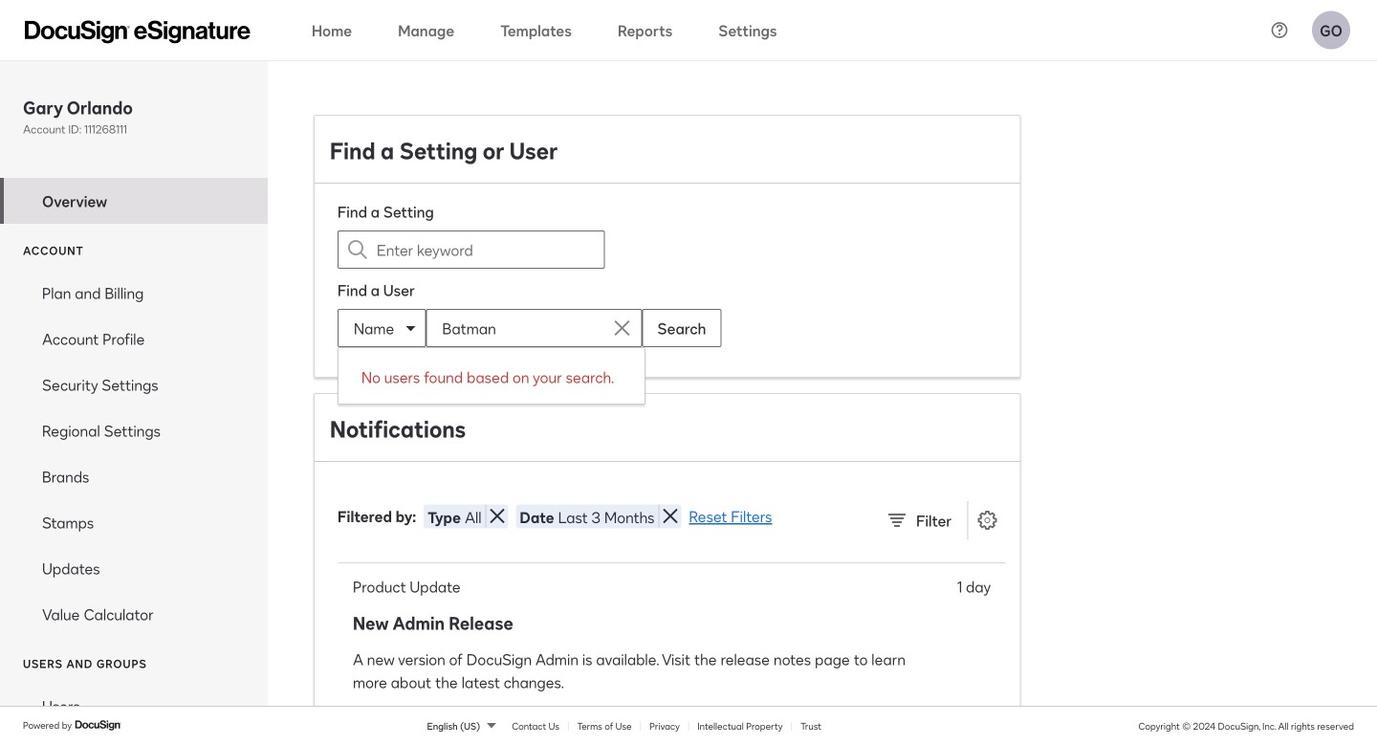 Task type: describe. For each thing, give the bounding box(es) containing it.
Enter keyword text field
[[377, 232, 566, 268]]

Enter name text field
[[427, 310, 603, 346]]

account element
[[0, 270, 268, 637]]



Task type: vqa. For each thing, say whether or not it's contained in the screenshot.
Hard Cost Savings Per Document image
no



Task type: locate. For each thing, give the bounding box(es) containing it.
docusign image
[[75, 718, 123, 733]]

docusign admin image
[[25, 21, 251, 44]]



